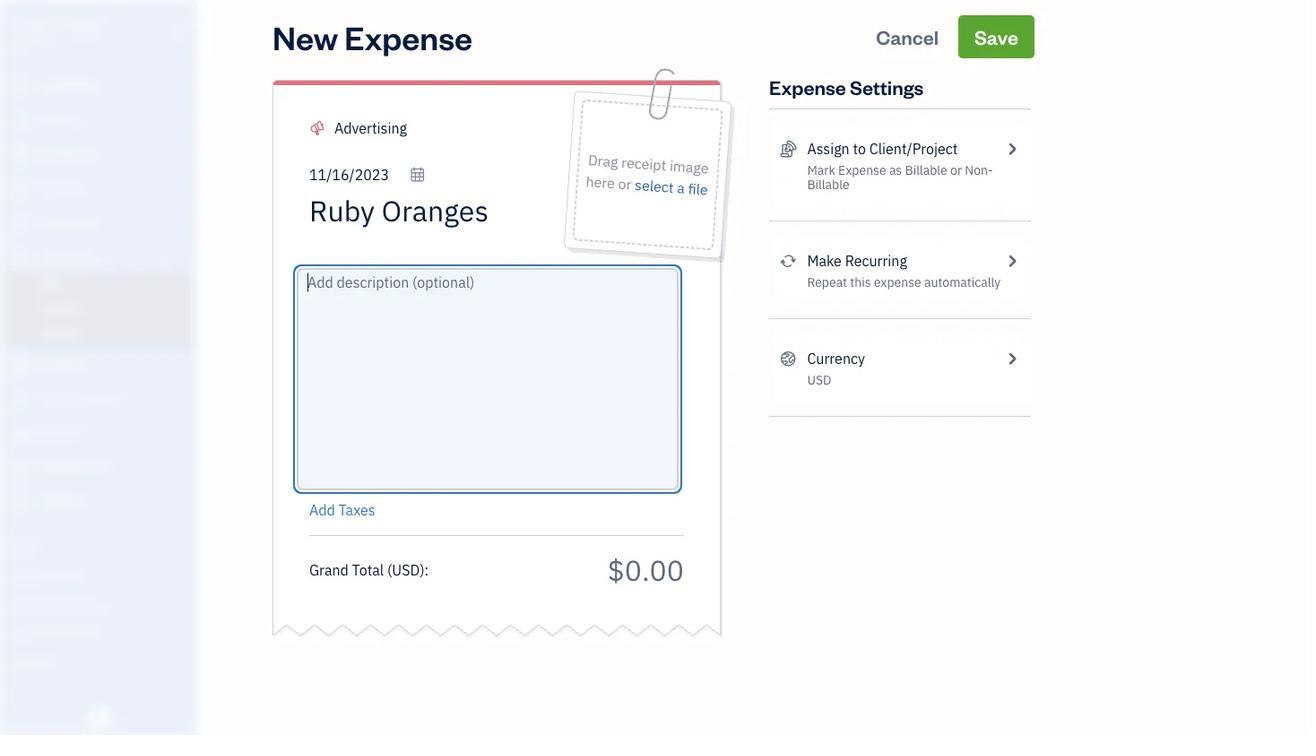 Task type: vqa. For each thing, say whether or not it's contained in the screenshot.
project image
yes



Task type: locate. For each thing, give the bounding box(es) containing it.
0 vertical spatial expense
[[345, 15, 473, 58]]

money image
[[12, 425, 33, 443]]

billable
[[905, 162, 948, 178], [808, 176, 850, 193]]

expense inside mark expense as billable or non- billable
[[839, 162, 887, 178]]

usd
[[808, 372, 832, 388], [392, 561, 420, 579]]

timer image
[[12, 391, 33, 409]]

or inside the drag receipt image here or
[[618, 174, 632, 194]]

mark expense as billable or non- billable
[[808, 162, 993, 193]]

1 vertical spatial usd
[[392, 561, 420, 579]]

or
[[951, 162, 962, 178], [618, 174, 632, 194]]

refresh image
[[780, 250, 797, 272]]

non-
[[965, 162, 993, 178]]

image
[[669, 156, 710, 178]]

1 horizontal spatial billable
[[905, 162, 948, 178]]

2 chevronright image from the top
[[1004, 250, 1021, 272]]

0 vertical spatial chevronright image
[[1004, 138, 1021, 160]]

Merchant text field
[[309, 193, 555, 229]]

chart image
[[12, 459, 33, 477]]

):
[[420, 561, 429, 579]]

Description text field
[[300, 272, 675, 487]]

make recurring
[[808, 252, 907, 270]]

0 horizontal spatial usd
[[392, 561, 420, 579]]

billable down client/project
[[905, 162, 948, 178]]

(
[[387, 561, 392, 579]]

bank connections image
[[13, 625, 192, 639]]

0 horizontal spatial or
[[618, 174, 632, 194]]

automatically
[[925, 274, 1001, 291]]

usd down currency
[[808, 372, 832, 388]]

1 vertical spatial expense
[[769, 74, 846, 100]]

chevronright image
[[1004, 138, 1021, 160], [1004, 250, 1021, 272]]

1 vertical spatial chevronright image
[[1004, 250, 1021, 272]]

invoice image
[[12, 180, 33, 198]]

drag
[[588, 151, 619, 171]]

cancel
[[876, 24, 939, 49]]

main element
[[0, 0, 242, 735]]

expensesrebilling image
[[780, 138, 797, 160]]

usd right total
[[392, 561, 420, 579]]

1 chevronright image from the top
[[1004, 138, 1021, 160]]

or for drag receipt image here or
[[618, 174, 632, 194]]

as
[[890, 162, 902, 178]]

grand total ( usd ):
[[309, 561, 429, 579]]

or left non-
[[951, 162, 962, 178]]

a
[[677, 178, 686, 198]]

select a file
[[634, 175, 709, 199]]

recurring
[[845, 252, 907, 270]]

Amount (USD) text field
[[607, 551, 684, 589]]

or inside mark expense as billable or non- billable
[[951, 162, 962, 178]]

total
[[352, 561, 384, 579]]

2 vertical spatial expense
[[839, 162, 887, 178]]

oranges
[[51, 16, 106, 35]]

0 horizontal spatial billable
[[808, 176, 850, 193]]

0 vertical spatial usd
[[808, 372, 832, 388]]

1 horizontal spatial or
[[951, 162, 962, 178]]

or right here
[[618, 174, 632, 194]]

select a file button
[[634, 174, 709, 201]]

save
[[975, 24, 1019, 49]]

ruby oranges owner
[[14, 16, 106, 50]]

settings
[[850, 74, 924, 100]]

items and services image
[[13, 596, 192, 611]]

file
[[688, 179, 709, 199]]

taxes
[[339, 501, 375, 520]]

chevronright image
[[1004, 348, 1021, 369]]

billable down assign at right
[[808, 176, 850, 193]]

chevronright image for make recurring
[[1004, 250, 1021, 272]]

expense
[[345, 15, 473, 58], [769, 74, 846, 100], [839, 162, 887, 178]]



Task type: describe. For each thing, give the bounding box(es) containing it.
select
[[634, 175, 675, 197]]

settings image
[[13, 654, 192, 668]]

new expense
[[273, 15, 473, 58]]

apps image
[[13, 539, 192, 553]]

report image
[[12, 493, 33, 511]]

expense settings
[[769, 74, 924, 100]]

payment image
[[12, 214, 33, 232]]

grand
[[309, 561, 349, 579]]

currencyandlanguage image
[[780, 348, 797, 369]]

repeat
[[808, 274, 848, 291]]

drag receipt image here or
[[585, 151, 710, 194]]

add taxes button
[[309, 500, 375, 521]]

client image
[[12, 112, 33, 130]]

add taxes
[[309, 501, 375, 520]]

estimate image
[[12, 146, 33, 164]]

save button
[[959, 15, 1035, 58]]

Date in MM/DD/YYYY format text field
[[309, 165, 426, 184]]

to
[[853, 139, 866, 158]]

expense image
[[12, 248, 33, 266]]

receipt
[[621, 153, 667, 175]]

Category text field
[[335, 117, 488, 139]]

here
[[585, 172, 616, 193]]

expense for new expense
[[345, 15, 473, 58]]

team members image
[[13, 568, 192, 582]]

owner
[[14, 36, 47, 50]]

expense for mark expense as billable or non- billable
[[839, 162, 887, 178]]

assign
[[808, 139, 850, 158]]

1 horizontal spatial usd
[[808, 372, 832, 388]]

make
[[808, 252, 842, 270]]

repeat this expense automatically
[[808, 274, 1001, 291]]

assign to client/project
[[808, 139, 958, 158]]

expense
[[874, 274, 922, 291]]

client/project
[[870, 139, 958, 158]]

freshbooks image
[[84, 707, 113, 728]]

mark
[[808, 162, 836, 178]]

new
[[273, 15, 338, 58]]

ruby
[[14, 16, 48, 35]]

currency
[[808, 349, 865, 368]]

cancel button
[[860, 15, 955, 58]]

project image
[[12, 357, 33, 375]]

chevronright image for assign to client/project
[[1004, 138, 1021, 160]]

add
[[309, 501, 335, 520]]

this
[[851, 274, 871, 291]]

or for mark expense as billable or non- billable
[[951, 162, 962, 178]]

dashboard image
[[12, 78, 33, 96]]



